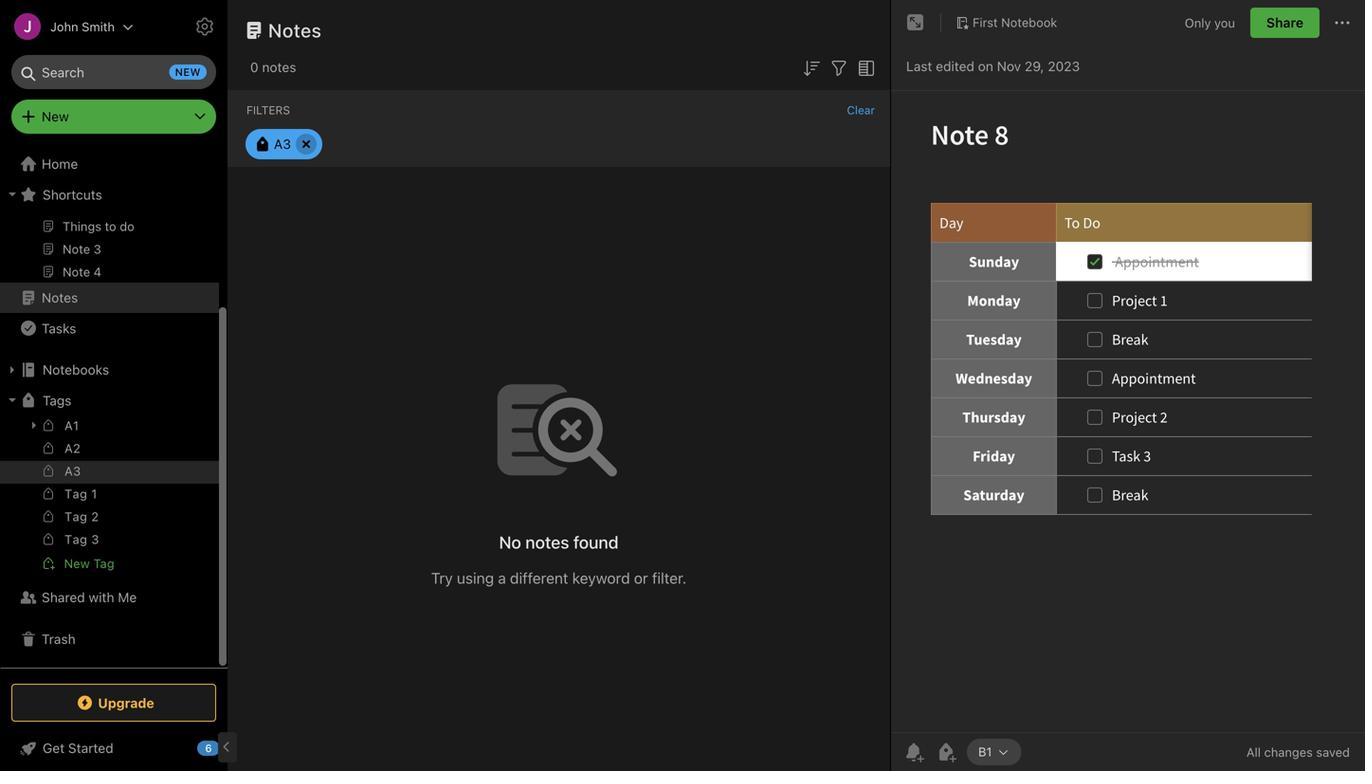 Task type: vqa. For each thing, say whether or not it's contained in the screenshot.
'TAB LIST'
no



Task type: describe. For each thing, give the bounding box(es) containing it.
Account field
[[0, 8, 134, 46]]

you
[[1215, 15, 1236, 30]]

on
[[979, 58, 994, 74]]

a2
[[65, 441, 81, 455]]

tags
[[43, 392, 72, 408]]

1
[[91, 487, 97, 501]]

a3 link
[[0, 461, 219, 484]]

all changes saved
[[1247, 745, 1351, 759]]

john
[[50, 19, 78, 34]]

a1 link
[[0, 414, 219, 438]]

share
[[1267, 15, 1304, 30]]

tag 3
[[65, 532, 99, 546]]

new tag
[[64, 556, 115, 571]]

expand note image
[[905, 11, 928, 34]]

last edited on nov 29, 2023
[[907, 58, 1081, 74]]

trash link
[[0, 624, 219, 655]]

notebook
[[1002, 15, 1058, 30]]

notes inside 'link'
[[42, 290, 78, 305]]

notebooks
[[43, 362, 109, 378]]

me
[[118, 590, 137, 605]]

Search text field
[[25, 55, 203, 89]]

add filters image
[[828, 57, 851, 79]]

new
[[175, 66, 201, 78]]

john smith
[[50, 19, 115, 34]]

tag inside button
[[94, 556, 115, 571]]

a3 for a3 button
[[274, 136, 291, 152]]

tag 1
[[65, 487, 97, 501]]

tasks button
[[0, 313, 219, 343]]

group for shortcuts
[[0, 36, 219, 290]]

2023
[[1048, 58, 1081, 74]]

different
[[510, 569, 569, 587]]

shared with me
[[42, 590, 137, 605]]

0
[[250, 59, 259, 75]]

notes link
[[0, 283, 219, 313]]

a3 button
[[246, 129, 322, 159]]

shared with me link
[[0, 582, 219, 613]]

tree containing home
[[0, 6, 228, 667]]

try
[[431, 569, 453, 587]]

new button
[[11, 100, 216, 134]]

new search field
[[25, 55, 207, 89]]

no notes found
[[499, 532, 619, 552]]

Help and Learning task checklist field
[[0, 733, 228, 764]]

add tag image
[[935, 741, 958, 764]]

notes for no
[[526, 532, 570, 552]]

Note Editor text field
[[892, 91, 1366, 732]]

3
[[91, 532, 99, 546]]

last
[[907, 58, 933, 74]]

tag 2 link
[[0, 507, 219, 529]]

changes
[[1265, 745, 1314, 759]]

tag 2
[[65, 509, 99, 524]]

a
[[498, 569, 506, 587]]

using
[[457, 569, 494, 587]]

B1 Tag actions field
[[993, 746, 1011, 759]]

try using a different keyword or filter.
[[431, 569, 687, 587]]

more actions image
[[1332, 11, 1355, 34]]

View options field
[[851, 55, 878, 79]]

clear
[[847, 103, 876, 117]]

trash
[[42, 631, 76, 647]]

Sort options field
[[801, 55, 823, 79]]

note window element
[[892, 0, 1366, 771]]

b1
[[979, 745, 993, 759]]

get started
[[43, 740, 113, 756]]

shared
[[42, 590, 85, 605]]

tags button
[[0, 385, 219, 415]]

with
[[89, 590, 114, 605]]

home link
[[0, 149, 228, 179]]

tag for tag 3
[[65, 532, 88, 546]]



Task type: locate. For each thing, give the bounding box(es) containing it.
0 vertical spatial notes
[[262, 59, 296, 75]]

new for new tag
[[64, 556, 90, 571]]

a3 for a3 link
[[65, 464, 81, 478]]

tag down tag 3 link
[[94, 556, 115, 571]]

first
[[973, 15, 998, 30]]

only
[[1186, 15, 1212, 30]]

new
[[42, 109, 69, 124], [64, 556, 90, 571]]

a3 down the filters
[[274, 136, 291, 152]]

first notebook
[[973, 15, 1058, 30]]

only you
[[1186, 15, 1236, 30]]

tag inside 'link'
[[65, 487, 88, 501]]

1 vertical spatial group
[[0, 414, 219, 582]]

tree
[[0, 6, 228, 667]]

2
[[91, 509, 99, 524]]

1 vertical spatial new
[[64, 556, 90, 571]]

29,
[[1025, 58, 1045, 74]]

home
[[42, 156, 78, 172]]

new for new
[[42, 109, 69, 124]]

0 vertical spatial notes
[[268, 19, 322, 41]]

tag for tag 1
[[65, 487, 88, 501]]

notes up 0 notes
[[268, 19, 322, 41]]

tag left 2
[[65, 509, 88, 524]]

tag left 1
[[65, 487, 88, 501]]

notes
[[268, 19, 322, 41], [42, 290, 78, 305]]

a3 inside group
[[65, 464, 81, 478]]

found
[[574, 532, 619, 552]]

tag for tag 2
[[65, 509, 88, 524]]

no
[[499, 532, 522, 552]]

started
[[68, 740, 113, 756]]

2 group from the top
[[0, 414, 219, 582]]

6
[[205, 742, 212, 755]]

get
[[43, 740, 65, 756]]

group for tags
[[0, 414, 219, 582]]

smith
[[82, 19, 115, 34]]

b1 button
[[968, 739, 1022, 766]]

1 vertical spatial notes
[[42, 290, 78, 305]]

More actions field
[[1332, 8, 1355, 38]]

a1
[[65, 418, 79, 433]]

nov
[[998, 58, 1022, 74]]

group
[[0, 36, 219, 290], [0, 414, 219, 582]]

upgrade
[[98, 695, 154, 711]]

saved
[[1317, 745, 1351, 759]]

1 group from the top
[[0, 36, 219, 290]]

tag left 3
[[65, 532, 88, 546]]

all
[[1247, 745, 1262, 759]]

tag 3 link
[[0, 529, 219, 552]]

a2 link
[[0, 438, 219, 461]]

expand tags image
[[5, 393, 20, 408]]

notes right 0
[[262, 59, 296, 75]]

new down tag 3
[[64, 556, 90, 571]]

a3 inside button
[[274, 136, 291, 152]]

first notebook button
[[950, 9, 1065, 36]]

new tag button
[[0, 552, 219, 575]]

0 horizontal spatial notes
[[262, 59, 296, 75]]

new up home
[[42, 109, 69, 124]]

tag 1 link
[[0, 484, 219, 507]]

Add filters field
[[828, 55, 851, 79]]

tag
[[65, 487, 88, 501], [65, 509, 88, 524], [65, 532, 88, 546], [94, 556, 115, 571]]

notebooks link
[[0, 355, 219, 385]]

notes up different
[[526, 532, 570, 552]]

filters
[[247, 103, 290, 117]]

expand notebooks image
[[5, 362, 20, 378]]

0 vertical spatial group
[[0, 36, 219, 290]]

1 horizontal spatial a3
[[274, 136, 291, 152]]

1 horizontal spatial notes
[[526, 532, 570, 552]]

notes for 0
[[262, 59, 296, 75]]

clear button
[[847, 103, 876, 117]]

a3 down a2
[[65, 464, 81, 478]]

new inside button
[[64, 556, 90, 571]]

1 vertical spatial a3
[[65, 464, 81, 478]]

tasks
[[42, 320, 76, 336]]

0 vertical spatial new
[[42, 109, 69, 124]]

keyword
[[573, 569, 630, 587]]

shortcuts
[[43, 187, 102, 202]]

settings image
[[194, 15, 216, 38]]

filter.
[[653, 569, 687, 587]]

1 vertical spatial notes
[[526, 532, 570, 552]]

edited
[[936, 58, 975, 74]]

notes
[[262, 59, 296, 75], [526, 532, 570, 552]]

notes up tasks
[[42, 290, 78, 305]]

add a reminder image
[[903, 741, 926, 764]]

click to collapse image
[[221, 736, 235, 759]]

new inside popup button
[[42, 109, 69, 124]]

0 notes
[[250, 59, 296, 75]]

0 horizontal spatial a3
[[65, 464, 81, 478]]

share button
[[1251, 8, 1320, 38]]

0 horizontal spatial notes
[[42, 290, 78, 305]]

0 vertical spatial a3
[[274, 136, 291, 152]]

1 horizontal spatial notes
[[268, 19, 322, 41]]

or
[[634, 569, 649, 587]]

upgrade button
[[11, 684, 216, 722]]

a3
[[274, 136, 291, 152], [65, 464, 81, 478]]

shortcuts button
[[0, 179, 219, 210]]

group containing a1
[[0, 414, 219, 582]]



